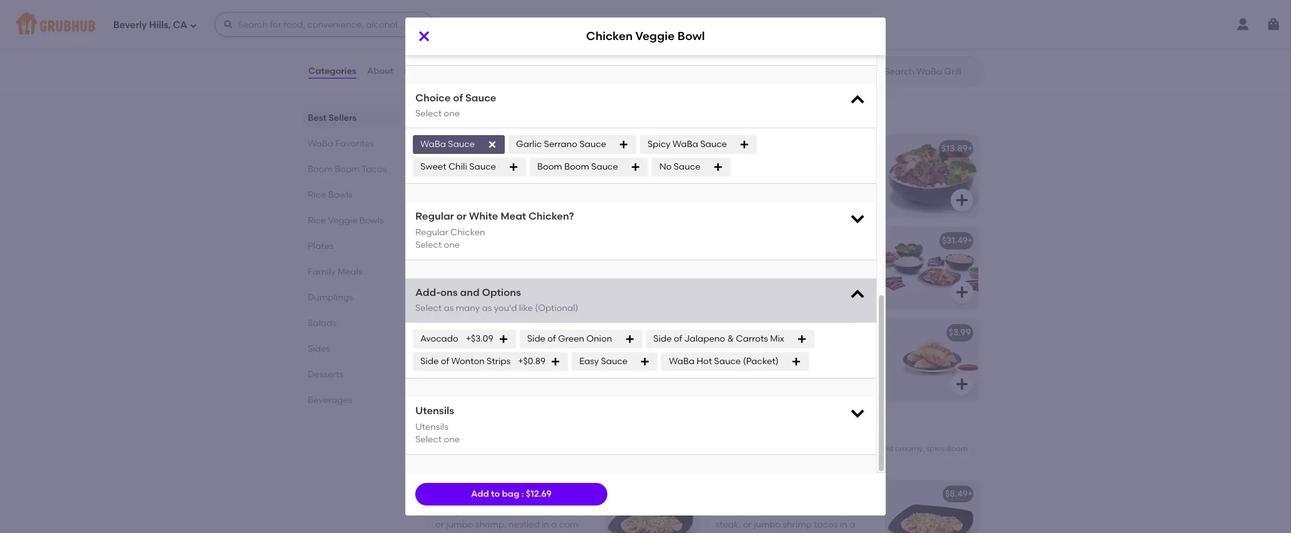 Task type: locate. For each thing, give the bounding box(es) containing it.
0 vertical spatial natural,
[[478, 29, 511, 39]]

0 vertical spatial or
[[457, 211, 467, 222]]

wheat
[[830, 358, 857, 369]]

0 horizontal spatial dumplings
[[308, 292, 353, 303]]

salads tab
[[308, 317, 396, 330]]

1 horizontal spatial grilled
[[716, 187, 742, 197]]

0 vertical spatial caramelized
[[469, 41, 522, 52]]

no for no sauce
[[660, 162, 672, 172]]

a left popular
[[716, 161, 722, 172]]

one inside choice of sauce select one
[[444, 108, 460, 119]]

Search WaBa Grill search field
[[884, 66, 979, 78]]

sauce down garlic serrano sauce
[[592, 162, 618, 172]]

sauce up boom boom sauce
[[580, 139, 607, 150]]

no inside no rice, all veggies +$1.29
[[418, 28, 430, 38]]

1 horizontal spatial $12.69
[[662, 144, 688, 154]]

1 vertical spatial one
[[444, 240, 460, 251]]

waba down choice on the left top of page
[[426, 106, 465, 122]]

and inside a savory veggie and pork filling encased in a soft, yet crisp wheat dough. served with sweet chili dipping sauce.
[[785, 345, 802, 356]]

+$0.89
[[518, 356, 546, 367]]

reviews button
[[404, 49, 440, 94]]

waba favorites
[[426, 106, 530, 122], [308, 138, 374, 149]]

veggie down 'rice bowls' tab
[[328, 215, 358, 226]]

best
[[308, 113, 327, 123]]

one down choice on the left top of page
[[444, 108, 460, 119]]

1 vertical spatial sweet
[[799, 371, 825, 381]]

1 vertical spatial sauce.
[[751, 383, 780, 394]]

0 vertical spatial steak
[[791, 174, 814, 185]]

portions
[[815, 253, 850, 264]]

1 vertical spatial in
[[473, 455, 479, 464]]

tacos
[[362, 164, 387, 175], [508, 427, 546, 443]]

select inside add-ons and options select as many as you'd like (optional)
[[416, 303, 442, 314]]

favorites
[[469, 106, 530, 122], [336, 138, 374, 149]]

a inside 'boom boom tacos get ready to savor waba's boom boom tacos, with grilled chicken, ribeye steak, or jumbo shrimp, sesame slaw, green onions, and creamy, spicy boom boom sauce in a corn-flour tortilla.'
[[481, 455, 486, 464]]

select inside utensils utensils select one
[[416, 434, 442, 445]]

grilled all-natural, never frozen chicken caramelized with our signature waba sauce. up meat
[[436, 161, 566, 197]]

never right 'veggies'
[[513, 29, 537, 39]]

dumplings down family meals
[[308, 292, 353, 303]]

and inside a popular pairing of our in-house marinated ribeye steak and our grilled all-natural chicken basted with our signature waba sauce.
[[816, 174, 833, 185]]

1 horizontal spatial waba favorites
[[426, 106, 530, 122]]

a inside a savory veggie and pork filling encased in a soft, yet crisp wheat dough. served with sweet chili dipping sauce.
[[764, 358, 770, 369]]

of inside choice of sauce select one
[[453, 92, 463, 104]]

1 horizontal spatial bowls
[[360, 215, 384, 226]]

0 vertical spatial sweet
[[421, 162, 447, 172]]

ca
[[173, 19, 187, 30]]

jalapeno
[[685, 334, 726, 344]]

1 horizontal spatial favorites
[[469, 106, 530, 122]]

caramelized
[[469, 41, 522, 52], [471, 174, 523, 185], [471, 266, 523, 277]]

chicken plate image
[[605, 227, 698, 309]]

1 rice from the top
[[308, 190, 326, 200]]

wonton
[[452, 356, 485, 367]]

sauce for boom
[[592, 162, 618, 172]]

waba down 'veggies'
[[477, 54, 502, 65]]

2 vertical spatial natural,
[[479, 253, 512, 264]]

tacos inside tab
[[362, 164, 387, 175]]

categories
[[309, 66, 357, 76]]

chili down wheat
[[827, 371, 846, 381]]

in down savor
[[473, 455, 479, 464]]

2 one from the top
[[444, 240, 460, 251]]

flour
[[507, 455, 524, 464]]

soft,
[[772, 358, 790, 369]]

hot
[[697, 356, 712, 367]]

1 vertical spatial ribeye
[[668, 445, 691, 453]]

0 horizontal spatial grilled
[[612, 445, 635, 453]]

sized
[[747, 253, 769, 264]]

caramelized for plate
[[471, 266, 523, 277]]

signature for bowl
[[434, 54, 474, 65]]

chicken for chicken plate
[[436, 266, 469, 277]]

grilled left the chicken,
[[612, 445, 635, 453]]

all- inside a popular pairing of our in-house marinated ribeye steak and our grilled all-natural chicken basted with our signature waba sauce.
[[744, 187, 758, 197]]

5
[[716, 328, 721, 338]]

svg image inside main navigation navigation
[[224, 19, 234, 29]]

svg image left no sauce
[[631, 162, 641, 172]]

0 vertical spatial dumplings
[[308, 292, 353, 303]]

caramelized up white
[[471, 174, 523, 185]]

a inside a savory veggie and pork filling encased in a soft, yet crisp wheat dough. served with sweet chili dipping sauce.
[[716, 345, 722, 356]]

grilled all-natural, never frozen chicken caramelized with our signature waba sauce. down chicken bowl
[[434, 29, 565, 65]]

0 horizontal spatial bowls
[[328, 190, 353, 200]]

and inside add-ons and options select as many as you'd like (optional)
[[460, 286, 480, 298]]

and inside family-sized shareable portions including chicken, veggies, and rice. serves 4.
[[834, 266, 851, 277]]

plant-
[[482, 345, 508, 356]]

0 horizontal spatial sauce.
[[751, 383, 780, 394]]

0 horizontal spatial as
[[444, 303, 454, 314]]

1 vertical spatial chili
[[827, 371, 846, 381]]

chicken inside regular or white meat chicken? regular chicken select one
[[451, 227, 485, 238]]

veggie up plant-
[[487, 328, 517, 338]]

1 vertical spatial dumplings
[[723, 328, 769, 338]]

with inside a popular pairing of our in-house marinated ribeye steak and our grilled all-natural chicken basted with our signature waba sauce.
[[716, 199, 734, 210]]

carrots
[[736, 334, 768, 344]]

signature up many
[[436, 279, 476, 289]]

all-
[[464, 29, 478, 39], [466, 161, 479, 172], [744, 187, 758, 197], [466, 253, 479, 264]]

no down '$12.69 +'
[[660, 162, 672, 172]]

never
[[513, 29, 537, 39], [514, 161, 538, 172], [514, 253, 538, 264]]

all- for bowl
[[464, 29, 478, 39]]

a down veggie
[[764, 358, 770, 369]]

boom boom tacos tab
[[308, 163, 396, 176]]

0 vertical spatial bowls
[[328, 190, 353, 200]]

0 vertical spatial a
[[716, 161, 722, 172]]

2 vertical spatial frozen
[[540, 253, 566, 264]]

chicken down sweet chili sauce
[[436, 174, 469, 185]]

1 vertical spatial caramelized
[[471, 174, 523, 185]]

select down choice on the left top of page
[[416, 108, 442, 119]]

beverly
[[113, 19, 147, 30]]

steak inside a popular pairing of our in-house marinated ribeye steak and our grilled all-natural chicken basted with our signature waba sauce.
[[791, 174, 814, 185]]

1 horizontal spatial or
[[716, 445, 723, 453]]

as down ons
[[444, 303, 454, 314]]

2 regular from the top
[[416, 227, 449, 238]]

rice veggie bowls tab
[[308, 214, 396, 227]]

spicy waba sauce
[[648, 139, 727, 150]]

veggies
[[468, 28, 501, 38]]

sweet
[[421, 162, 447, 172], [799, 371, 825, 381]]

1 vertical spatial never
[[514, 161, 538, 172]]

(packet)
[[743, 356, 779, 367]]

one up sauce
[[444, 434, 460, 445]]

chicken up ons
[[436, 266, 469, 277]]

a inside a popular pairing of our in-house marinated ribeye steak and our grilled all-natural chicken basted with our signature waba sauce.
[[716, 161, 722, 172]]

signature down no rice, all veggies +$1.29 on the top
[[434, 54, 474, 65]]

chili down waba sauce
[[449, 162, 467, 172]]

0 vertical spatial &
[[781, 144, 788, 154]]

1 vertical spatial grilled
[[612, 445, 635, 453]]

favorites up garlic
[[469, 106, 530, 122]]

rice up rice veggie bowls
[[308, 190, 326, 200]]

a for a savory veggie and pork filling encased in a soft, yet crisp wheat dough. served with sweet chili dipping sauce.
[[716, 345, 722, 356]]

all- down chicken bowl
[[464, 29, 478, 39]]

and right onions,
[[879, 445, 894, 453]]

1 a from the top
[[716, 161, 722, 172]]

0 vertical spatial ribeye
[[763, 174, 789, 185]]

1 vertical spatial natural,
[[479, 161, 512, 172]]

a
[[716, 161, 722, 172], [716, 345, 722, 356]]

rice inside 'rice bowls' tab
[[308, 190, 326, 200]]

search icon image
[[865, 64, 880, 79]]

tacos inside 'boom boom tacos get ready to savor waba's boom boom tacos, with grilled chicken, ribeye steak, or jumbo shrimp, sesame slaw, green onions, and creamy, spicy boom boom sauce in a corn-flour tortilla.'
[[508, 427, 546, 443]]

chicken,
[[757, 266, 794, 277]]

about
[[367, 66, 394, 76]]

1 vertical spatial bowls
[[360, 215, 384, 226]]

sauce inside choice of sauce select one
[[466, 92, 497, 104]]

0 vertical spatial one
[[444, 108, 460, 119]]

0 vertical spatial favorites
[[469, 106, 530, 122]]

$12.69 up no sauce
[[662, 144, 688, 154]]

chicken bowl image
[[606, 0, 700, 82]]

0 horizontal spatial chili
[[449, 162, 467, 172]]

1 horizontal spatial &
[[781, 144, 788, 154]]

chicken veggie bowl down $11.49
[[586, 29, 705, 43]]

onions,
[[852, 445, 877, 453]]

a savory veggie and pork filling encased in a soft, yet crisp wheat dough. served with sweet chili dipping sauce.
[[716, 345, 857, 394]]

svg image down waba hot sauce (packet)
[[675, 377, 690, 392]]

grilled all-natural, never frozen chicken caramelized with our signature waba sauce.
[[434, 29, 565, 65], [436, 161, 566, 197], [436, 253, 566, 289]]

sauce
[[449, 455, 471, 464]]

corn-
[[488, 455, 507, 464]]

choice
[[416, 92, 451, 104]]

2 rice from the top
[[308, 215, 326, 226]]

0 horizontal spatial in
[[473, 455, 479, 464]]

1 horizontal spatial a
[[764, 358, 770, 369]]

waba up no sauce
[[673, 139, 699, 150]]

signature down natural
[[752, 199, 792, 210]]

0 horizontal spatial favorites
[[336, 138, 374, 149]]

no for no rice, all veggies +$1.29
[[418, 28, 430, 38]]

waba up sweet chili sauce
[[421, 139, 446, 150]]

0 vertical spatial a
[[764, 358, 770, 369]]

crisp
[[808, 358, 828, 369]]

grilled
[[716, 187, 742, 197], [612, 445, 635, 453]]

2 a from the top
[[716, 345, 722, 356]]

favorites up boom boom tacos tab
[[336, 138, 374, 149]]

select up add-
[[416, 240, 442, 251]]

1 horizontal spatial chicken veggie bowl
[[586, 29, 705, 43]]

1 vertical spatial steak
[[537, 345, 560, 356]]

waba favorites down sellers
[[308, 138, 374, 149]]

tacos up waba's
[[508, 427, 546, 443]]

tortilla.
[[525, 455, 551, 464]]

veggies,
[[796, 266, 832, 277]]

0 vertical spatial rice
[[308, 190, 326, 200]]

1 horizontal spatial chili
[[827, 371, 846, 381]]

sauce for choice
[[466, 92, 497, 104]]

plantspired veggie bowl image
[[605, 319, 698, 401]]

best sellers tab
[[308, 111, 396, 125]]

+ for $13.89
[[968, 144, 973, 154]]

to
[[464, 445, 471, 453], [491, 489, 500, 499]]

no
[[418, 28, 430, 38], [660, 162, 672, 172]]

and down 'portions' on the top of page
[[834, 266, 851, 277]]

0 vertical spatial chili
[[449, 162, 467, 172]]

waba favorites tab
[[308, 137, 396, 150]]

utensils
[[416, 405, 455, 417], [416, 422, 449, 432]]

0 vertical spatial no
[[418, 28, 430, 38]]

ribeye inside a popular pairing of our in-house marinated ribeye steak and our grilled all-natural chicken basted with our signature waba sauce.
[[763, 174, 789, 185]]

all- for veggie
[[466, 161, 479, 172]]

sellers
[[329, 113, 357, 123]]

0 vertical spatial frozen
[[539, 29, 565, 39]]

in up served
[[755, 358, 762, 369]]

tacos for boom boom tacos
[[362, 164, 387, 175]]

1 vertical spatial tacos
[[508, 427, 546, 443]]

0 horizontal spatial $12.69
[[526, 489, 552, 499]]

never up 'options'
[[514, 253, 538, 264]]

sauce. down basted
[[822, 199, 851, 210]]

0 horizontal spatial waba favorites
[[308, 138, 374, 149]]

natural
[[758, 187, 789, 197]]

4 select from the top
[[416, 434, 442, 445]]

0 vertical spatial utensils
[[416, 405, 455, 417]]

1 horizontal spatial to
[[491, 489, 500, 499]]

$12.69 right the :
[[526, 489, 552, 499]]

signature down sweet chili sauce
[[436, 187, 476, 197]]

natural, up white
[[479, 161, 512, 172]]

ons
[[441, 286, 458, 298]]

2 vertical spatial sauce.
[[506, 279, 533, 289]]

sauce up sweet chili sauce
[[448, 139, 475, 150]]

svg image up plant-
[[499, 334, 509, 344]]

serrano
[[544, 139, 578, 150]]

0 vertical spatial chicken veggie bowl
[[586, 29, 705, 43]]

waba's
[[495, 445, 522, 453]]

svg image up $3.99
[[955, 285, 970, 300]]

0 horizontal spatial side
[[421, 356, 439, 367]]

side
[[527, 334, 546, 344], [654, 334, 672, 344], [421, 356, 439, 367]]

0 horizontal spatial &
[[728, 334, 734, 344]]

1 vertical spatial grilled
[[436, 161, 463, 172]]

1 vertical spatial regular
[[416, 227, 449, 238]]

in inside a savory veggie and pork filling encased in a soft, yet crisp wheat dough. served with sweet chili dipping sauce.
[[755, 358, 762, 369]]

0 vertical spatial $12.69
[[662, 144, 688, 154]]

svg image
[[1267, 17, 1282, 32], [190, 22, 197, 29], [417, 29, 432, 44], [676, 58, 691, 73], [619, 140, 629, 150], [740, 140, 750, 150], [509, 162, 519, 172], [675, 193, 690, 208], [955, 193, 970, 208], [849, 210, 867, 227], [849, 286, 867, 303], [551, 357, 561, 367], [641, 357, 651, 367]]

sauce. for chicken veggie bowl
[[506, 187, 533, 197]]

family-
[[716, 253, 747, 264]]

taco
[[463, 489, 484, 499]]

1 vertical spatial grilled all-natural, never frozen chicken caramelized with our signature waba sauce.
[[436, 161, 566, 197]]

with
[[524, 41, 542, 52], [526, 174, 543, 185], [716, 199, 734, 210], [526, 266, 543, 277], [779, 371, 797, 381], [595, 445, 610, 453]]

2 vertical spatial grilled
[[436, 253, 463, 264]]

1 horizontal spatial steak
[[791, 174, 814, 185]]

select left savor
[[416, 434, 442, 445]]

grilled up +$1.29
[[434, 29, 462, 39]]

natural, for plate
[[479, 253, 512, 264]]

sweet inside a savory veggie and pork filling encased in a soft, yet crisp wheat dough. served with sweet chili dipping sauce.
[[799, 371, 825, 381]]

1 horizontal spatial no
[[660, 162, 672, 172]]

& left steak
[[781, 144, 788, 154]]

regular up chicken plate
[[416, 211, 454, 222]]

1 one from the top
[[444, 108, 460, 119]]

with inside a savory veggie and pork filling encased in a soft, yet crisp wheat dough. served with sweet chili dipping sauce.
[[779, 371, 797, 381]]

all- down marinated
[[744, 187, 758, 197]]

sauce. inside a savory veggie and pork filling encased in a soft, yet crisp wheat dough. served with sweet chili dipping sauce.
[[751, 383, 780, 394]]

0 horizontal spatial sweet
[[421, 162, 447, 172]]

grilled inside a popular pairing of our in-house marinated ribeye steak and our grilled all-natural chicken basted with our signature waba sauce.
[[716, 187, 742, 197]]

a down side of jalapeno & carrots mix
[[716, 345, 722, 356]]

2 vertical spatial one
[[444, 434, 460, 445]]

one inside regular or white meat chicken? regular chicken select one
[[444, 240, 460, 251]]

chicken,
[[636, 445, 667, 453]]

waba down best
[[308, 138, 334, 149]]

and up many
[[460, 286, 480, 298]]

steak up +$0.89
[[537, 345, 560, 356]]

0 horizontal spatial chicken veggie bowl
[[436, 144, 526, 154]]

0 vertical spatial grilled
[[716, 187, 742, 197]]

2 vertical spatial grilled all-natural, never frozen chicken caramelized with our signature waba sauce.
[[436, 253, 566, 289]]

beverages tab
[[308, 394, 396, 407]]

0 vertical spatial in
[[755, 358, 762, 369]]

1 vertical spatial no
[[660, 162, 672, 172]]

0 vertical spatial regular
[[416, 211, 454, 222]]

1 horizontal spatial as
[[482, 303, 492, 314]]

select down add-
[[416, 303, 442, 314]]

caramelized down 'veggies'
[[469, 41, 522, 52]]

2 vertical spatial never
[[514, 253, 538, 264]]

1 horizontal spatial dumplings
[[723, 328, 769, 338]]

dumplings
[[308, 292, 353, 303], [723, 328, 769, 338]]

1 horizontal spatial sauce.
[[822, 199, 851, 210]]

boom boom sauce
[[538, 162, 618, 172]]

signature for veggie
[[436, 187, 476, 197]]

chicken veggie bowl up sweet chili sauce
[[436, 144, 526, 154]]

grilled inside 'boom boom tacos get ready to savor waba's boom boom tacos, with grilled chicken, ribeye steak, or jumbo shrimp, sesame slaw, green onions, and creamy, spicy boom boom sauce in a corn-flour tortilla.'
[[612, 445, 635, 453]]

$3.99
[[949, 328, 971, 338]]

sweet down waba sauce
[[421, 162, 447, 172]]

1 vertical spatial frozen
[[540, 161, 566, 172]]

dumplings up savory
[[723, 328, 769, 338]]

side down the avocado
[[421, 356, 439, 367]]

sweet down crisp
[[799, 371, 825, 381]]

1 select from the top
[[416, 108, 442, 119]]

dumplings inside tab
[[308, 292, 353, 303]]

reviews
[[404, 66, 439, 76]]

strips
[[487, 356, 511, 367]]

0 vertical spatial tacos
[[362, 164, 387, 175]]

sesame
[[779, 445, 807, 453]]

steak
[[791, 174, 814, 185], [537, 345, 560, 356]]

options
[[482, 286, 521, 298]]

1 vertical spatial utensils
[[416, 422, 449, 432]]

yet
[[792, 358, 806, 369]]

1 vertical spatial sauce.
[[506, 187, 533, 197]]

a
[[764, 358, 770, 369], [481, 455, 486, 464]]

1 vertical spatial rice
[[308, 215, 326, 226]]

of for wonton
[[441, 356, 449, 367]]

select
[[416, 108, 442, 119], [416, 240, 442, 251], [416, 303, 442, 314], [416, 434, 442, 445]]

rice inside rice veggie bowls tab
[[308, 215, 326, 226]]

regular left plate at the top
[[416, 227, 449, 238]]

as left you'd
[[482, 303, 492, 314]]

chicken plate
[[436, 236, 496, 246]]

steak down steak
[[791, 174, 814, 185]]

ribeye down pairing at right top
[[763, 174, 789, 185]]

mix
[[771, 334, 785, 344]]

1 horizontal spatial in
[[755, 358, 762, 369]]

slices
[[562, 345, 585, 356]]

+ for $11.49
[[689, 8, 694, 19]]

svg image
[[224, 19, 234, 29], [849, 91, 867, 109], [488, 140, 498, 150], [631, 162, 641, 172], [713, 162, 723, 172], [955, 285, 970, 300], [499, 334, 509, 344], [625, 334, 635, 344], [797, 334, 807, 344], [791, 357, 802, 367], [675, 377, 690, 392], [955, 377, 970, 392], [849, 405, 867, 422]]

1 vertical spatial a
[[716, 345, 722, 356]]

frozen for chicken plate
[[540, 253, 566, 264]]

2 select from the top
[[416, 240, 442, 251]]

tacos up 'rice bowls' tab
[[362, 164, 387, 175]]

1 horizontal spatial ribeye
[[763, 174, 789, 185]]

you'd
[[494, 303, 517, 314]]

chicken down in- at the right of page
[[791, 187, 824, 197]]

natural,
[[478, 29, 511, 39], [479, 161, 512, 172], [479, 253, 512, 264]]

sauce for spicy
[[701, 139, 727, 150]]

avocado
[[421, 334, 459, 344]]

serves
[[739, 279, 766, 289]]

natural, down plate at the top
[[479, 253, 512, 264]]

sauce up popular
[[701, 139, 727, 150]]

1 vertical spatial &
[[728, 334, 734, 344]]

0 vertical spatial to
[[464, 445, 471, 453]]

1 vertical spatial waba favorites
[[308, 138, 374, 149]]

chicken
[[434, 11, 470, 21], [586, 29, 633, 43], [436, 144, 471, 154], [744, 144, 779, 154], [451, 227, 485, 238], [436, 236, 471, 246]]

grilled down waba sauce
[[436, 161, 463, 172]]

3 one from the top
[[444, 434, 460, 445]]

of left green
[[548, 334, 556, 344]]

3 select from the top
[[416, 303, 442, 314]]

bowls up rice veggie bowls
[[328, 190, 353, 200]]

to left bag on the bottom left of the page
[[491, 489, 500, 499]]

0 horizontal spatial to
[[464, 445, 471, 453]]

side left jalapeno in the right of the page
[[654, 334, 672, 344]]

0 horizontal spatial steak
[[537, 345, 560, 356]]

never down garlic
[[514, 161, 538, 172]]

bowls up plates tab
[[360, 215, 384, 226]]

many
[[456, 303, 480, 314]]

svg image right ca
[[224, 19, 234, 29]]

2 vertical spatial caramelized
[[471, 266, 523, 277]]

served
[[748, 371, 777, 381]]

in
[[755, 358, 762, 369], [473, 455, 479, 464]]

favorites inside tab
[[336, 138, 374, 149]]

grilled all-natural, never frozen chicken caramelized with our signature waba sauce. down plate at the top
[[436, 253, 566, 289]]

or left white
[[457, 211, 467, 222]]

sauce up dough.
[[714, 356, 741, 367]]

one left plate at the top
[[444, 240, 460, 251]]



Task type: describe. For each thing, give the bounding box(es) containing it.
like
[[519, 303, 533, 314]]

with inside 'boom boom tacos get ready to savor waba's boom boom tacos, with grilled chicken, ribeye steak, or jumbo shrimp, sesame slaw, green onions, and creamy, spicy boom boom sauce in a corn-flour tortilla.'
[[595, 445, 610, 453]]

grilled for chicken plate
[[436, 253, 463, 264]]

beverly hills, ca
[[113, 19, 187, 30]]

$8.49
[[946, 489, 968, 499]]

veggie up in- at the right of page
[[817, 144, 847, 154]]

green
[[558, 334, 585, 344]]

(optional)
[[535, 303, 579, 314]]

waba up white
[[478, 187, 503, 197]]

bag
[[502, 489, 520, 499]]

mixed taco trio image
[[605, 481, 698, 533]]

taco trio image
[[885, 481, 979, 533]]

no sauce
[[660, 162, 701, 172]]

in inside 'boom boom tacos get ready to savor waba's boom boom tacos, with grilled chicken, ribeye steak, or jumbo shrimp, sesame slaw, green onions, and creamy, spicy boom boom sauce in a corn-flour tortilla.'
[[473, 455, 479, 464]]

waba inside a popular pairing of our in-house marinated ribeye steak and our grilled all-natural chicken basted with our signature waba sauce.
[[794, 199, 820, 210]]

$13.89
[[942, 144, 968, 154]]

1 as from the left
[[444, 303, 454, 314]]

bowls inside rice veggie bowls tab
[[360, 215, 384, 226]]

add to bag : $12.69
[[471, 489, 552, 499]]

waba favorites inside tab
[[308, 138, 374, 149]]

choice of sauce select one
[[416, 92, 497, 119]]

5 dumplings image
[[885, 319, 979, 401]]

family meals
[[308, 267, 363, 277]]

svg image down $3.99
[[955, 377, 970, 392]]

creamy,
[[895, 445, 925, 453]]

grilled for tacos
[[612, 445, 635, 453]]

jumbo
[[725, 445, 748, 453]]

chicken family meal image
[[885, 227, 979, 309]]

0 vertical spatial sauce.
[[504, 54, 532, 65]]

svg image left garlic
[[488, 140, 498, 150]]

select inside choice of sauce select one
[[416, 108, 442, 119]]

signature for plate
[[436, 279, 476, 289]]

chicken?
[[529, 211, 574, 222]]

plates
[[308, 241, 334, 252]]

$11.49 +
[[665, 8, 694, 19]]

dough.
[[716, 371, 746, 381]]

easy sauce
[[580, 356, 628, 367]]

sauce for garlic
[[580, 139, 607, 150]]

bowl left serrano
[[505, 144, 526, 154]]

plantspired veggie bowl
[[436, 328, 540, 338]]

add
[[471, 489, 489, 499]]

never for chicken plate
[[514, 253, 538, 264]]

main navigation navigation
[[0, 0, 1292, 49]]

fire-
[[436, 358, 453, 369]]

mixed taco trio
[[436, 489, 502, 499]]

sauce right the easy
[[601, 356, 628, 367]]

all
[[455, 28, 466, 38]]

steak,
[[693, 445, 714, 453]]

never for chicken veggie bowl
[[514, 161, 538, 172]]

rice.
[[716, 279, 737, 289]]

of inside a popular pairing of our in-house marinated ribeye steak and our grilled all-natural chicken basted with our signature waba sauce.
[[792, 161, 800, 172]]

svg image down search icon at the right top
[[849, 91, 867, 109]]

easy
[[580, 356, 599, 367]]

bowls inside 'rice bowls' tab
[[328, 190, 353, 200]]

+$1.29
[[418, 40, 443, 51]]

+$3.09
[[466, 334, 494, 344]]

rice,
[[432, 28, 453, 38]]

sides tab
[[308, 342, 396, 355]]

spicy
[[927, 445, 945, 453]]

chicken for chicken bowl
[[434, 41, 467, 52]]

chicken veggie bowl image
[[605, 135, 698, 217]]

utensils utensils select one
[[416, 405, 460, 445]]

shrimp,
[[750, 445, 777, 453]]

of for green
[[548, 334, 556, 344]]

select inside regular or white meat chicken? regular chicken select one
[[416, 240, 442, 251]]

marinated
[[436, 345, 480, 356]]

all- for plate
[[466, 253, 479, 264]]

1 regular from the top
[[416, 211, 454, 222]]

+ for $31.49
[[968, 236, 973, 246]]

of for jalapeno
[[674, 334, 683, 344]]

sauce for waba
[[714, 356, 741, 367]]

bowl up house
[[849, 144, 870, 154]]

one inside utensils utensils select one
[[444, 434, 460, 445]]

4.
[[768, 279, 776, 289]]

chicken inside a popular pairing of our in-house marinated ribeye steak and our grilled all-natural chicken basted with our signature waba sauce.
[[791, 187, 824, 197]]

waba chicken & steak veggie bowl image
[[885, 135, 979, 217]]

onion
[[587, 334, 612, 344]]

rice bowls tab
[[308, 188, 396, 202]]

categories button
[[308, 49, 357, 94]]

popular
[[724, 161, 758, 172]]

add-
[[416, 286, 441, 298]]

0 vertical spatial waba favorites
[[426, 106, 530, 122]]

grilled all-natural, never frozen chicken caramelized with our signature waba sauce. for veggie
[[436, 161, 566, 197]]

grilled-
[[453, 358, 483, 369]]

sweet chili sauce
[[421, 162, 496, 172]]

side for side of jalapeno & carrots mix
[[654, 334, 672, 344]]

$11.49
[[665, 8, 689, 19]]

natural, for veggie
[[479, 161, 512, 172]]

svg image right onion
[[625, 334, 635, 344]]

tacos for boom boom tacos get ready to savor waba's boom boom tacos, with grilled chicken, ribeye steak, or jumbo shrimp, sesame slaw, green onions, and creamy, spicy boom boom sauce in a corn-flour tortilla.
[[508, 427, 546, 443]]

about button
[[367, 49, 394, 94]]

$12.69 +
[[662, 144, 693, 154]]

marinated
[[716, 174, 761, 185]]

or inside regular or white meat chicken? regular chicken select one
[[457, 211, 467, 222]]

1 vertical spatial to
[[491, 489, 500, 499]]

side of wonton strips
[[421, 356, 511, 367]]

best sellers
[[308, 113, 357, 123]]

desserts tab
[[308, 368, 396, 381]]

waba chicken & steak veggie bowl
[[716, 144, 870, 154]]

basted
[[826, 187, 856, 197]]

of for sauce
[[453, 92, 463, 104]]

green
[[829, 445, 850, 453]]

family meals tab
[[308, 265, 396, 279]]

side for side of wonton strips
[[421, 356, 439, 367]]

encased
[[716, 358, 753, 369]]

house
[[830, 161, 855, 172]]

regular or white meat chicken? regular chicken select one
[[416, 211, 574, 251]]

garlic
[[516, 139, 542, 150]]

slaw,
[[809, 445, 827, 453]]

signature inside a popular pairing of our in-house marinated ribeye steak and our grilled all-natural chicken basted with our signature waba sauce.
[[752, 199, 792, 210]]

sauce for sweet
[[470, 162, 496, 172]]

rice for rice veggie bowls
[[308, 215, 326, 226]]

side of green onion
[[527, 334, 612, 344]]

salads
[[308, 318, 337, 329]]

marinated plant-based steak slices fire-grilled-to-order.
[[436, 345, 585, 369]]

sauce. for chicken plate
[[506, 279, 533, 289]]

dumplings tab
[[308, 291, 396, 304]]

dipping
[[716, 383, 749, 394]]

frozen for chicken veggie bowl
[[540, 161, 566, 172]]

2 utensils from the top
[[416, 422, 449, 432]]

1 vertical spatial $12.69
[[526, 489, 552, 499]]

meals
[[338, 267, 363, 277]]

white
[[469, 211, 498, 222]]

+ for $12.69
[[688, 144, 693, 154]]

veggie down $11.49
[[636, 29, 675, 43]]

:
[[522, 489, 524, 499]]

5 dumplings
[[716, 328, 769, 338]]

sauce. inside a popular pairing of our in-house marinated ribeye steak and our grilled all-natural chicken basted with our signature waba sauce.
[[822, 199, 851, 210]]

a for a popular pairing of our in-house marinated ribeye steak and our grilled all-natural chicken basted with our signature waba sauce.
[[716, 161, 722, 172]]

bowl down the $11.49 +
[[678, 29, 705, 43]]

including
[[716, 266, 755, 277]]

a popular pairing of our in-house marinated ribeye steak and our grilled all-natural chicken basted with our signature waba sauce.
[[716, 161, 856, 210]]

rice bowls
[[308, 190, 353, 200]]

0 vertical spatial grilled
[[434, 29, 462, 39]]

2 as from the left
[[482, 303, 492, 314]]

boom boom tacos
[[308, 164, 387, 175]]

get
[[426, 445, 439, 453]]

waba inside waba favorites tab
[[308, 138, 334, 149]]

0 vertical spatial grilled all-natural, never frozen chicken caramelized with our signature waba sauce.
[[434, 29, 565, 65]]

order.
[[495, 358, 520, 369]]

or inside 'boom boom tacos get ready to savor waba's boom boom tacos, with grilled chicken, ribeye steak, or jumbo shrimp, sesame slaw, green onions, and creamy, spicy boom boom sauce in a corn-flour tortilla.'
[[716, 445, 723, 453]]

caramelized for veggie
[[471, 174, 523, 185]]

+ for $8.49
[[968, 489, 973, 499]]

ready
[[441, 445, 462, 453]]

chicken bowl
[[434, 11, 492, 21]]

sauce down '$12.69 +'
[[674, 162, 701, 172]]

and inside 'boom boom tacos get ready to savor waba's boom boom tacos, with grilled chicken, ribeye steak, or jumbo shrimp, sesame slaw, green onions, and creamy, spicy boom boom sauce in a corn-flour tortilla.'
[[879, 445, 894, 453]]

1 vertical spatial chicken veggie bowl
[[436, 144, 526, 154]]

grilled for chicken veggie bowl
[[436, 161, 463, 172]]

svg image up pork
[[797, 334, 807, 344]]

meat
[[501, 211, 526, 222]]

bowl up based
[[519, 328, 540, 338]]

grilled for pairing
[[716, 187, 742, 197]]

grilled all-natural, never frozen chicken caramelized with our signature waba sauce. for plate
[[436, 253, 566, 289]]

svg image up onions,
[[849, 405, 867, 422]]

mixed taco trio button
[[428, 481, 698, 533]]

side for side of green onion
[[527, 334, 546, 344]]

pork
[[804, 345, 823, 356]]

svg image right soft,
[[791, 357, 802, 367]]

veggie up sweet chili sauce
[[473, 144, 503, 154]]

to inside 'boom boom tacos get ready to savor waba's boom boom tacos, with grilled chicken, ribeye steak, or jumbo shrimp, sesame slaw, green onions, and creamy, spicy boom boom sauce in a corn-flour tortilla.'
[[464, 445, 471, 453]]

based
[[508, 345, 534, 356]]

mixed
[[436, 489, 461, 499]]

steak inside 'marinated plant-based steak slices fire-grilled-to-order.'
[[537, 345, 560, 356]]

side of jalapeno & carrots mix
[[654, 334, 785, 344]]

tacos,
[[570, 445, 593, 453]]

veggie inside tab
[[328, 215, 358, 226]]

$13.89 +
[[942, 144, 973, 154]]

rice for rice bowls
[[308, 190, 326, 200]]

ribeye inside 'boom boom tacos get ready to savor waba's boom boom tacos, with grilled chicken, ribeye steak, or jumbo shrimp, sesame slaw, green onions, and creamy, spicy boom boom sauce in a corn-flour tortilla.'
[[668, 445, 691, 453]]

svg image left popular
[[713, 162, 723, 172]]

waba sauce
[[421, 139, 475, 150]]

waba left hot
[[669, 356, 695, 367]]

0 vertical spatial never
[[513, 29, 537, 39]]

waba up popular
[[716, 144, 742, 154]]

chili inside a savory veggie and pork filling encased in a soft, yet crisp wheat dough. served with sweet chili dipping sauce.
[[827, 371, 846, 381]]

chicken for chicken veggie bowl
[[436, 174, 469, 185]]

savory
[[724, 345, 752, 356]]

bowl up 'veggies'
[[472, 11, 492, 21]]

waba up you'd
[[478, 279, 503, 289]]

plates tab
[[308, 240, 396, 253]]

1 utensils from the top
[[416, 405, 455, 417]]



Task type: vqa. For each thing, say whether or not it's contained in the screenshot.
:
yes



